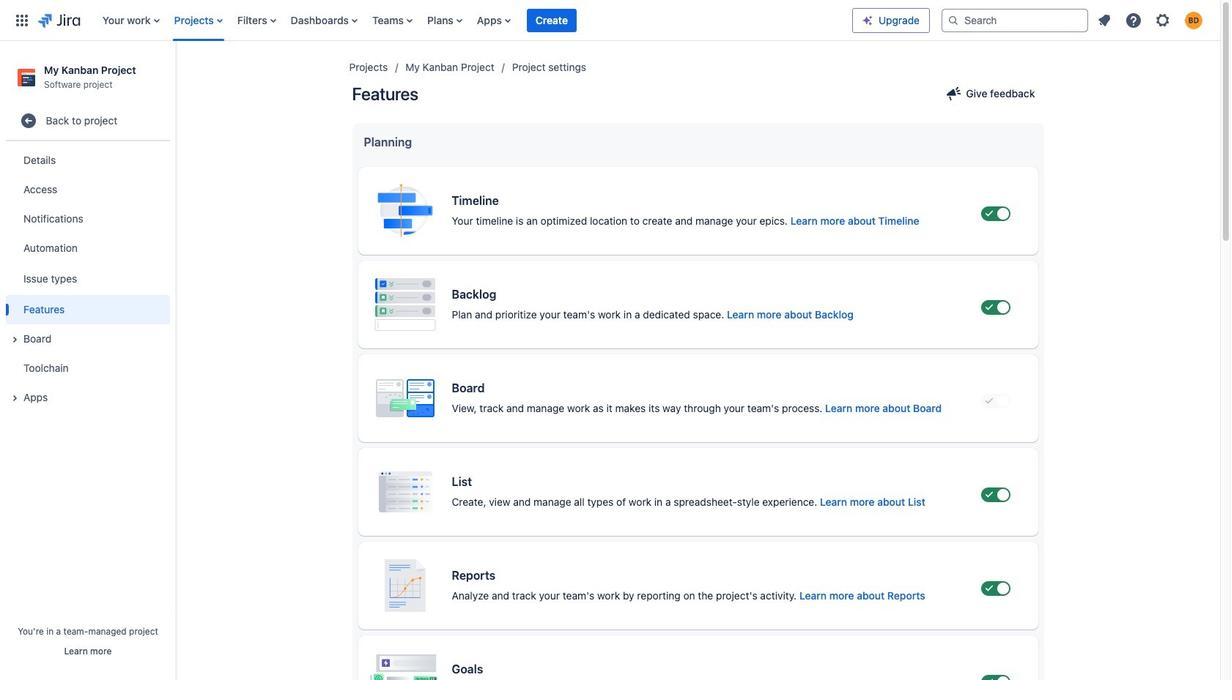 Task type: locate. For each thing, give the bounding box(es) containing it.
your profile and settings image
[[1185, 11, 1203, 29]]

settings image
[[1154, 11, 1172, 29]]

None search field
[[942, 8, 1088, 32]]

appswitcher icon image
[[13, 11, 31, 29]]

group inside sidebar element
[[6, 142, 170, 417]]

1 vertical spatial expand image
[[6, 390, 23, 408]]

group
[[6, 142, 170, 417]]

expand image
[[6, 331, 23, 349], [6, 390, 23, 408]]

banner
[[0, 0, 1220, 41]]

list item
[[527, 0, 577, 41]]

Search field
[[942, 8, 1088, 32]]

search image
[[948, 14, 959, 26]]

list
[[95, 0, 852, 41], [1091, 7, 1211, 33]]

help image
[[1125, 11, 1142, 29]]

sidebar element
[[0, 41, 176, 681]]

0 vertical spatial expand image
[[6, 331, 23, 349]]

1 horizontal spatial list
[[1091, 7, 1211, 33]]

jira image
[[38, 11, 80, 29], [38, 11, 80, 29]]



Task type: vqa. For each thing, say whether or not it's contained in the screenshot.
the search image
yes



Task type: describe. For each thing, give the bounding box(es) containing it.
notifications image
[[1096, 11, 1113, 29]]

primary element
[[9, 0, 852, 41]]

sidebar navigation image
[[160, 59, 192, 88]]

2 expand image from the top
[[6, 390, 23, 408]]

1 expand image from the top
[[6, 331, 23, 349]]

0 horizontal spatial list
[[95, 0, 852, 41]]



